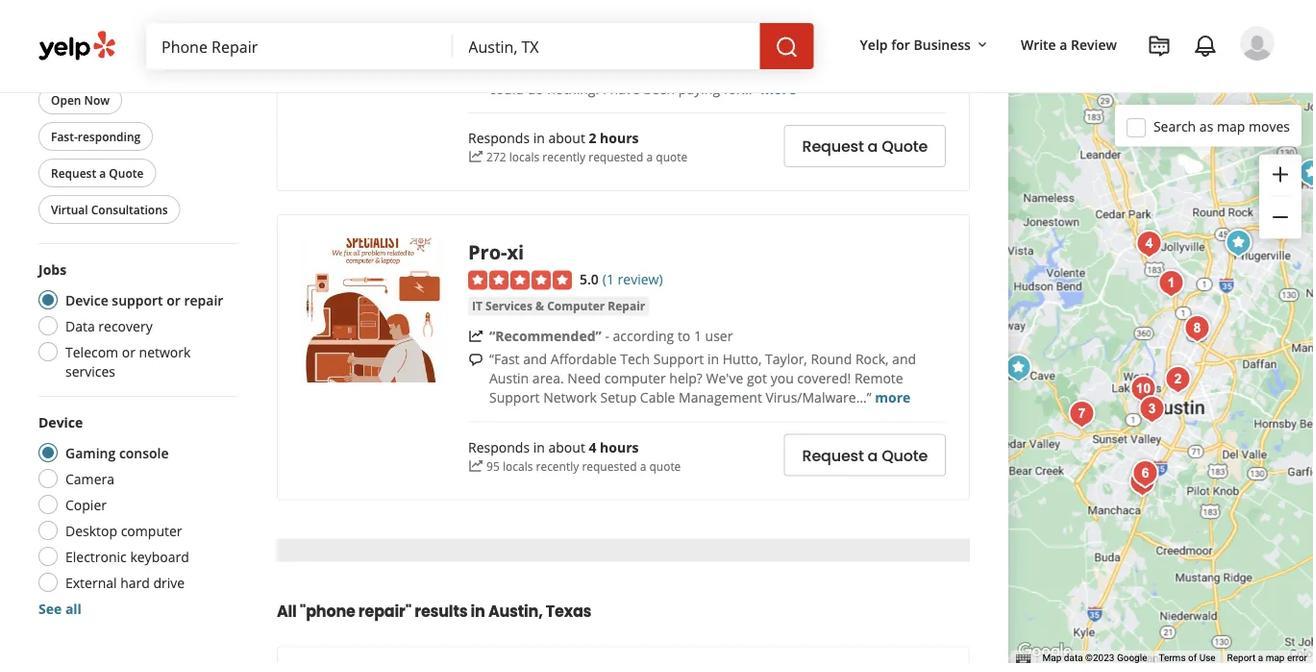 Task type: describe. For each thing, give the bounding box(es) containing it.
responds in about 4 hours
[[468, 438, 639, 456]]

up
[[645, 41, 662, 59]]

use
[[1199, 652, 1216, 664]]

moves
[[1249, 117, 1290, 135]]

"my
[[489, 41, 513, 59]]

wife
[[516, 41, 542, 59]]

request a quote button down fast-responding button
[[38, 159, 156, 187]]

review)
[[618, 270, 663, 288]]

for…"
[[724, 79, 757, 97]]

1up repairs image
[[1159, 361, 1197, 399]]

a down remote
[[868, 445, 878, 466]]

2 16 trending v2 image from the top
[[468, 149, 484, 165]]

repair"
[[358, 601, 412, 622]]

getting
[[716, 41, 759, 59]]

rock,
[[856, 350, 889, 368]]

a inside "group"
[[99, 165, 106, 181]]

zoom out image
[[1269, 206, 1292, 229]]

a down said
[[868, 135, 878, 157]]

quote for responds in about 4 hours
[[882, 445, 928, 466]]

atx cell repair image
[[1152, 264, 1191, 303]]

Near text field
[[468, 36, 745, 57]]

google
[[1117, 652, 1147, 664]]

"efficient"
[[489, 18, 557, 36]]

in right results
[[471, 601, 485, 622]]

macdoctors image
[[999, 349, 1038, 387]]

request for responds in about 2 hours
[[802, 135, 864, 157]]

repair
[[184, 291, 223, 309]]

big
[[723, 60, 742, 78]]

map for moves
[[1217, 117, 1245, 135]]

4
[[589, 438, 596, 456]]

ubreakifix image
[[1126, 455, 1165, 493]]

console
[[119, 444, 169, 462]]

0 horizontal spatial support
[[489, 388, 540, 407]]

"fast
[[489, 350, 520, 368]]

covered!
[[797, 369, 851, 387]]

terms of use link
[[1159, 652, 1216, 664]]

got
[[747, 369, 767, 387]]

jobs
[[38, 260, 66, 278]]

some
[[489, 60, 524, 78]]

3 16 trending v2 image from the top
[[468, 329, 484, 344]]

been
[[643, 79, 675, 97]]

more link for and
[[875, 388, 911, 407]]

5 star rating image
[[468, 271, 572, 290]]

to inside "my wife and i had given up on ever getting her mac fixed. we took it to some supposed computer gurus at a big box store, and they said they could do nothing. i have been paying for…"
[[922, 41, 935, 59]]

requested for 4
[[582, 458, 637, 474]]

bee caves wireless image
[[1124, 370, 1163, 409]]

recovery
[[98, 317, 153, 335]]

locals for responds in about 2 hours
[[509, 149, 540, 165]]

search as map moves
[[1154, 117, 1290, 135]]

pro xi image
[[301, 238, 445, 382]]

users
[[668, 18, 702, 36]]

fixed.
[[817, 41, 851, 59]]

telecom or network services
[[65, 343, 191, 380]]

we've
[[706, 369, 743, 387]]

pro-xi
[[468, 238, 524, 265]]

computer inside "fast and affordable tech support in hutto, taylor, round rock, and austin area. need computer help? we've got you covered! remote support network setup cable management virus/malware…"
[[605, 369, 666, 387]]

drive
[[153, 573, 185, 592]]

none field near
[[468, 36, 745, 57]]

(1 review)
[[603, 270, 663, 288]]

- for "efficient"
[[561, 18, 565, 36]]

report
[[1227, 652, 1256, 664]]

virtual
[[51, 201, 88, 217]]

locals for responds in about 4 hours
[[503, 458, 533, 474]]

phone doctor of oakhill image
[[1063, 395, 1101, 434]]

map data ©2023 google
[[1043, 652, 1147, 664]]

of
[[1188, 652, 1197, 664]]

services
[[486, 298, 532, 314]]

electronic keyboard
[[65, 547, 189, 566]]

or inside telecom or network services
[[122, 343, 136, 361]]

a inside "my wife and i had given up on ever getting her mac fixed. we took it to some supposed computer gurus at a big box store, and they said they could do nothing. i have been paying for…"
[[712, 60, 720, 78]]

according for "recommended"
[[613, 327, 674, 345]]

2
[[589, 128, 596, 147]]

pro xi image
[[1293, 154, 1313, 192]]

more for her
[[761, 79, 796, 97]]

notifications image
[[1194, 35, 1217, 58]]

request a quote button for responds in about 4 hours
[[784, 434, 946, 476]]

supposed
[[527, 60, 589, 78]]

write
[[1021, 35, 1056, 53]]

map for error
[[1266, 652, 1285, 664]]

data recovery
[[65, 317, 153, 335]]

remote
[[855, 369, 903, 387]]

device support or repair
[[65, 291, 223, 309]]

hutto,
[[723, 350, 762, 368]]

as
[[1200, 117, 1214, 135]]

"my wife and i had given up on ever getting her mac fixed. we took it to some supposed computer gurus at a big box store, and they said they could do nothing. i have been paying for…"
[[489, 41, 935, 97]]

2 vertical spatial computer
[[121, 522, 182, 540]]

we
[[855, 41, 875, 59]]

telecom
[[65, 343, 118, 361]]

data
[[65, 317, 95, 335]]

terms
[[1159, 652, 1186, 664]]

hours for responds in about 4 hours
[[600, 438, 639, 456]]

about for 2
[[548, 128, 585, 147]]

search image
[[775, 36, 798, 59]]

paying
[[679, 79, 720, 97]]

fast-responding button
[[38, 122, 153, 151]]

1
[[694, 327, 702, 345]]

16 speech v2 image for "my
[[468, 43, 484, 58]]

request inside "featured" "group"
[[51, 165, 96, 181]]

272 locals recently requested a quote
[[487, 149, 688, 165]]

and up remote
[[892, 350, 916, 368]]

business
[[914, 35, 971, 53]]

open
[[51, 92, 81, 108]]

gaming console
[[65, 444, 169, 462]]

(1 review) link
[[603, 268, 663, 289]]

fast-
[[51, 128, 78, 144]]

option group containing jobs
[[33, 260, 238, 381]]

see all
[[38, 599, 82, 618]]

now
[[84, 92, 110, 108]]

affordable
[[551, 350, 617, 368]]

"recommended"
[[489, 327, 602, 345]]

to for user
[[678, 327, 691, 345]]

responds for responds in about 4 hours
[[468, 438, 530, 456]]

a down cable
[[640, 458, 646, 474]]

review
[[1071, 35, 1117, 53]]

took
[[878, 41, 907, 59]]

responds in about 2 hours
[[468, 128, 639, 147]]

quote for responds in about 2 hours
[[882, 135, 928, 157]]

to for users
[[633, 18, 646, 36]]

austin
[[489, 369, 529, 387]]

"phone
[[300, 601, 355, 622]]

ever
[[685, 41, 712, 59]]

her
[[763, 41, 784, 59]]

external
[[65, 573, 117, 592]]

request a quote for responds in about 2 hours
[[802, 135, 928, 157]]

in down do
[[533, 128, 545, 147]]

open now button
[[38, 86, 122, 114]]



Task type: vqa. For each thing, say whether or not it's contained in the screenshot.
second hours from the bottom of the page
yes



Task type: locate. For each thing, give the bounding box(es) containing it.
more down remote
[[875, 388, 911, 407]]

store,
[[773, 60, 808, 78]]

quote down the 'been'
[[656, 149, 688, 165]]

responds up 95 at the bottom
[[468, 438, 530, 456]]

1 horizontal spatial more link
[[875, 388, 911, 407]]

1 horizontal spatial to
[[678, 327, 691, 345]]

external hard drive
[[65, 573, 185, 592]]

"recommended" - according to 1 user
[[489, 327, 733, 345]]

device for device support or repair
[[65, 291, 108, 309]]

1 horizontal spatial they
[[899, 60, 927, 78]]

2 hours from the top
[[600, 438, 639, 456]]

- for "recommended"
[[605, 327, 609, 345]]

recently down the responds in about 2 hours
[[543, 149, 586, 165]]

16 chevron down v2 image
[[975, 37, 990, 53]]

about for 4
[[548, 438, 585, 456]]

0 horizontal spatial -
[[561, 18, 565, 36]]

error
[[1287, 652, 1307, 664]]

1 vertical spatial more
[[875, 388, 911, 407]]

do
[[527, 79, 544, 97]]

1 vertical spatial request
[[51, 165, 96, 181]]

1 vertical spatial quote
[[109, 165, 144, 181]]

1 vertical spatial recently
[[536, 458, 579, 474]]

16 trending v2 image left "efficient"
[[468, 19, 484, 35]]

virtual consultations button
[[38, 195, 180, 224]]

1 vertical spatial computer
[[605, 369, 666, 387]]

recently down responds in about 4 hours
[[536, 458, 579, 474]]

zoom in image
[[1269, 163, 1292, 186]]

in inside "fast and affordable tech support in hutto, taylor, round rock, and austin area. need computer help? we've got you covered! remote support network setup cable management virus/malware…"
[[707, 350, 719, 368]]

request a quote down fast-responding button
[[51, 165, 144, 181]]

1 horizontal spatial map
[[1266, 652, 1285, 664]]

locals
[[509, 149, 540, 165], [503, 458, 533, 474]]

map
[[1217, 117, 1245, 135], [1266, 652, 1285, 664]]

repair
[[608, 298, 645, 314]]

0 vertical spatial to
[[633, 18, 646, 36]]

hard
[[120, 573, 150, 592]]

more down store,
[[761, 79, 796, 97]]

2 they from the left
[[899, 60, 927, 78]]

request a quote down said
[[802, 135, 928, 157]]

0 horizontal spatial map
[[1217, 117, 1245, 135]]

camera
[[65, 470, 114, 488]]

ruby a. image
[[1240, 26, 1275, 61]]

xi
[[507, 238, 524, 265]]

16 speech v2 image left "my
[[468, 43, 484, 58]]

1 vertical spatial requested
[[582, 458, 637, 474]]

locals right "272"
[[509, 149, 540, 165]]

results
[[415, 601, 468, 622]]

cable
[[640, 388, 675, 407]]

request a quote for responds in about 4 hours
[[802, 445, 928, 466]]

more
[[761, 79, 796, 97], [875, 388, 911, 407]]

hi-tech gadgets image
[[1130, 225, 1169, 263]]

projects image
[[1148, 35, 1171, 58]]

95
[[487, 458, 500, 474]]

-
[[561, 18, 565, 36], [605, 327, 609, 345]]

option group containing device
[[33, 412, 238, 618]]

search
[[1154, 117, 1196, 135]]

pro-
[[468, 238, 507, 265]]

it services & computer repair link
[[468, 297, 649, 316]]

longhorn mac repair image
[[1220, 224, 1258, 262], [1220, 224, 1258, 262]]

1 about from the top
[[548, 128, 585, 147]]

2 vertical spatial request
[[802, 445, 864, 466]]

1 vertical spatial 16 speech v2 image
[[468, 352, 484, 367]]

0 vertical spatial request a quote
[[802, 135, 928, 157]]

more link for her
[[761, 79, 796, 97]]

hours right 2
[[600, 128, 639, 147]]

responds up "272"
[[468, 128, 530, 147]]

according up tech
[[613, 327, 674, 345]]

1up repairs image
[[1133, 390, 1172, 429]]

all for see all
[[65, 599, 82, 618]]

keyboard
[[130, 547, 189, 566]]

clear all
[[38, 24, 81, 39]]

0 vertical spatial all
[[69, 24, 81, 39]]

0 vertical spatial request
[[802, 135, 864, 157]]

about up 95 locals recently requested a quote
[[548, 438, 585, 456]]

responds for responds in about 2 hours
[[468, 128, 530, 147]]

quote down said
[[882, 135, 928, 157]]

1 vertical spatial quote
[[649, 458, 681, 474]]

recently
[[543, 149, 586, 165], [536, 458, 579, 474]]

1 horizontal spatial or
[[167, 291, 181, 309]]

39
[[649, 18, 665, 36]]

request for responds in about 4 hours
[[802, 445, 864, 466]]

2 none field from the left
[[468, 36, 745, 57]]

data
[[1064, 652, 1083, 664]]

request up virtual at the left top of page
[[51, 165, 96, 181]]

quote for 4 hours
[[649, 458, 681, 474]]

16 speech v2 image for "fast
[[468, 352, 484, 367]]

and down fixed.
[[812, 60, 836, 78]]

in up 95 locals recently requested a quote
[[533, 438, 545, 456]]

a inside 'element'
[[1060, 35, 1068, 53]]

could
[[489, 79, 524, 97]]

request a quote button down virus/malware…" in the right of the page
[[784, 434, 946, 476]]

16 trending v2 image
[[468, 19, 484, 35], [468, 149, 484, 165], [468, 329, 484, 344], [468, 458, 484, 474]]

0 vertical spatial 16 speech v2 image
[[468, 43, 484, 58]]

a right write
[[1060, 35, 1068, 53]]

user actions element
[[845, 24, 1302, 142]]

according for "efficient"
[[568, 18, 630, 36]]

request down store,
[[802, 135, 864, 157]]

1 vertical spatial support
[[489, 388, 540, 407]]

report a map error
[[1227, 652, 1307, 664]]

1 vertical spatial -
[[605, 327, 609, 345]]

to left 1
[[678, 327, 691, 345]]

a right at
[[712, 60, 720, 78]]

none field find
[[162, 36, 438, 57]]

1 vertical spatial map
[[1266, 652, 1285, 664]]

all right clear
[[69, 24, 81, 39]]

1 vertical spatial responds
[[468, 438, 530, 456]]

0 vertical spatial recently
[[543, 149, 586, 165]]

hours right 4
[[600, 438, 639, 456]]

electronic
[[65, 547, 127, 566]]

0 vertical spatial locals
[[509, 149, 540, 165]]

0 vertical spatial option group
[[33, 260, 238, 381]]

1 vertical spatial option group
[[33, 412, 238, 618]]

clear
[[38, 24, 66, 39]]

map right as
[[1217, 117, 1245, 135]]

quote for 2 hours
[[656, 149, 688, 165]]

all "phone repair" results in austin, texas
[[277, 601, 592, 622]]

yelp
[[860, 35, 888, 53]]

- right "efficient"
[[561, 18, 565, 36]]

©2023
[[1085, 652, 1115, 664]]

you
[[771, 369, 794, 387]]

computer
[[592, 60, 654, 78], [605, 369, 666, 387], [121, 522, 182, 540]]

request a quote
[[802, 135, 928, 157], [51, 165, 144, 181], [802, 445, 928, 466]]

16 trending v2 image left "272"
[[468, 149, 484, 165]]

requested for 2
[[589, 149, 644, 165]]

hours for responds in about 2 hours
[[600, 128, 639, 147]]

2 horizontal spatial to
[[922, 41, 935, 59]]

to right it
[[922, 41, 935, 59]]

1 vertical spatial all
[[65, 599, 82, 618]]

they down it
[[899, 60, 927, 78]]

0 vertical spatial hours
[[600, 128, 639, 147]]

box
[[746, 60, 769, 78]]

in up we've
[[707, 350, 719, 368]]

or
[[167, 291, 181, 309], [122, 343, 136, 361]]

recently for 2 hours
[[543, 149, 586, 165]]

0 vertical spatial about
[[548, 128, 585, 147]]

0 horizontal spatial or
[[122, 343, 136, 361]]

quote inside "featured" "group"
[[109, 165, 144, 181]]

device for device
[[38, 413, 83, 431]]

or left repair
[[167, 291, 181, 309]]

all right see
[[65, 599, 82, 618]]

1 vertical spatial or
[[122, 343, 136, 361]]

keyboard shortcuts image
[[1016, 654, 1031, 664]]

locals right 95 at the bottom
[[503, 458, 533, 474]]

0 vertical spatial responds
[[468, 128, 530, 147]]

5.0
[[580, 270, 599, 288]]

0 horizontal spatial none field
[[162, 36, 438, 57]]

0 vertical spatial computer
[[592, 60, 654, 78]]

services
[[65, 362, 115, 380]]

1 vertical spatial locals
[[503, 458, 533, 474]]

&
[[535, 298, 544, 314]]

1 horizontal spatial i
[[603, 79, 606, 97]]

1 vertical spatial device
[[38, 413, 83, 431]]

support up help?
[[653, 350, 704, 368]]

clear all link
[[38, 24, 81, 39]]

0 vertical spatial support
[[653, 350, 704, 368]]

said
[[870, 60, 896, 78]]

featured group
[[35, 55, 238, 228]]

computer down given
[[592, 60, 654, 78]]

1 responds from the top
[[468, 128, 530, 147]]

need
[[568, 369, 601, 387]]

according up had
[[568, 18, 630, 36]]

and up supposed
[[546, 41, 570, 59]]

0 vertical spatial i
[[573, 41, 577, 59]]

pro-xi link
[[468, 238, 524, 265]]

request down virus/malware…" in the right of the page
[[802, 445, 864, 466]]

desktop computer
[[65, 522, 182, 540]]

group
[[1259, 154, 1302, 239]]

1 vertical spatial according
[[613, 327, 674, 345]]

1 hours from the top
[[600, 128, 639, 147]]

device up data
[[65, 291, 108, 309]]

about left 2
[[548, 128, 585, 147]]

95 locals recently requested a quote
[[487, 458, 681, 474]]

see
[[38, 599, 62, 618]]

0 horizontal spatial more
[[761, 79, 796, 97]]

it services & computer repair
[[472, 298, 645, 314]]

request a quote button
[[784, 125, 946, 167], [38, 159, 156, 187], [784, 434, 946, 476]]

a right report
[[1258, 652, 1263, 664]]

frankenstein computers image
[[1178, 310, 1217, 348]]

None field
[[162, 36, 438, 57], [468, 36, 745, 57]]

i left had
[[573, 41, 577, 59]]

user
[[705, 327, 733, 345]]

0 vertical spatial device
[[65, 291, 108, 309]]

a down fast-responding button
[[99, 165, 106, 181]]

device up gaming
[[38, 413, 83, 431]]

more link down remote
[[875, 388, 911, 407]]

to
[[633, 18, 646, 36], [922, 41, 935, 59], [678, 327, 691, 345]]

see all button
[[38, 599, 82, 618]]

for
[[891, 35, 910, 53]]

computer
[[547, 298, 605, 314]]

1 vertical spatial more link
[[875, 388, 911, 407]]

terms of use
[[1159, 652, 1216, 664]]

1 vertical spatial request a quote
[[51, 165, 144, 181]]

a down the 'been'
[[646, 149, 653, 165]]

0 horizontal spatial more link
[[761, 79, 796, 97]]

all
[[277, 601, 297, 622]]

area.
[[532, 369, 564, 387]]

setup
[[600, 388, 637, 407]]

1 vertical spatial i
[[603, 79, 606, 97]]

management
[[679, 388, 762, 407]]

requested down 2
[[589, 149, 644, 165]]

0 vertical spatial requested
[[589, 149, 644, 165]]

on
[[665, 41, 681, 59]]

more for and
[[875, 388, 911, 407]]

0 vertical spatial more
[[761, 79, 796, 97]]

in
[[533, 128, 545, 147], [707, 350, 719, 368], [533, 438, 545, 456], [471, 601, 485, 622]]

1 vertical spatial to
[[922, 41, 935, 59]]

1 16 trending v2 image from the top
[[468, 19, 484, 35]]

taylor,
[[765, 350, 807, 368]]

computer inside "my wife and i had given up on ever getting her mac fixed. we took it to some supposed computer gurus at a big box store, and they said they could do nothing. i have been paying for…"
[[592, 60, 654, 78]]

2 about from the top
[[548, 438, 585, 456]]

5.0 link
[[580, 268, 599, 289]]

1 they from the left
[[839, 60, 867, 78]]

they
[[839, 60, 867, 78], [899, 60, 927, 78]]

1 horizontal spatial more
[[875, 388, 911, 407]]

16 speech v2 image left "fast
[[468, 352, 484, 367]]

1 horizontal spatial -
[[605, 327, 609, 345]]

16 trending v2 image down it
[[468, 329, 484, 344]]

0 vertical spatial according
[[568, 18, 630, 36]]

report a map error link
[[1227, 652, 1307, 664]]

support down austin
[[489, 388, 540, 407]]

1 16 speech v2 image from the top
[[468, 43, 484, 58]]

map left error
[[1266, 652, 1285, 664]]

option group
[[33, 260, 238, 381], [33, 412, 238, 618]]

google image
[[1013, 639, 1077, 664]]

0 vertical spatial quote
[[656, 149, 688, 165]]

1 vertical spatial hours
[[600, 438, 639, 456]]

0 horizontal spatial to
[[633, 18, 646, 36]]

support
[[653, 350, 704, 368], [489, 388, 540, 407]]

request a quote button for responds in about 2 hours
[[784, 125, 946, 167]]

recently for 4 hours
[[536, 458, 579, 474]]

2 vertical spatial to
[[678, 327, 691, 345]]

2 vertical spatial quote
[[882, 445, 928, 466]]

virus/malware…"
[[766, 388, 872, 407]]

0 horizontal spatial i
[[573, 41, 577, 59]]

0 vertical spatial quote
[[882, 135, 928, 157]]

a
[[1060, 35, 1068, 53], [712, 60, 720, 78], [868, 135, 878, 157], [646, 149, 653, 165], [99, 165, 106, 181], [868, 445, 878, 466], [640, 458, 646, 474], [1258, 652, 1263, 664]]

2 option group from the top
[[33, 412, 238, 618]]

1 none field from the left
[[162, 36, 438, 57]]

Find text field
[[162, 36, 438, 57]]

quote down cable
[[649, 458, 681, 474]]

and up "area."
[[523, 350, 547, 368]]

hours
[[600, 128, 639, 147], [600, 438, 639, 456]]

- up "affordable"
[[605, 327, 609, 345]]

requested down 4
[[582, 458, 637, 474]]

16 speech v2 image
[[468, 43, 484, 58], [468, 352, 484, 367]]

0 vertical spatial map
[[1217, 117, 1245, 135]]

map region
[[938, 14, 1313, 664]]

to left 39
[[633, 18, 646, 36]]

request a quote button down said
[[784, 125, 946, 167]]

request a quote inside "featured" "group"
[[51, 165, 144, 181]]

i left have
[[603, 79, 606, 97]]

0 vertical spatial -
[[561, 18, 565, 36]]

1 vertical spatial about
[[548, 438, 585, 456]]

request a quote down virus/malware…" in the right of the page
[[802, 445, 928, 466]]

or down recovery
[[122, 343, 136, 361]]

0 vertical spatial more link
[[761, 79, 796, 97]]

0 vertical spatial or
[[167, 291, 181, 309]]

consultations
[[91, 201, 168, 217]]

they down we
[[839, 60, 867, 78]]

quote up consultations
[[109, 165, 144, 181]]

and
[[546, 41, 570, 59], [812, 60, 836, 78], [523, 350, 547, 368], [892, 350, 916, 368]]

2 16 speech v2 image from the top
[[468, 352, 484, 367]]

1 option group from the top
[[33, 260, 238, 381]]

1 horizontal spatial none field
[[468, 36, 745, 57]]

more link down store,
[[761, 79, 796, 97]]

have
[[610, 79, 640, 97]]

0 horizontal spatial they
[[839, 60, 867, 78]]

1 horizontal spatial support
[[653, 350, 704, 368]]

copier
[[65, 496, 107, 514]]

quote down remote
[[882, 445, 928, 466]]

4 16 trending v2 image from the top
[[468, 458, 484, 474]]

None search field
[[146, 23, 818, 69]]

2 vertical spatial request a quote
[[802, 445, 928, 466]]

map
[[1043, 652, 1062, 664]]

cpr cell phone repair south austin image
[[1123, 463, 1162, 502]]

computer down tech
[[605, 369, 666, 387]]

2 responds from the top
[[468, 438, 530, 456]]

computer up 'keyboard'
[[121, 522, 182, 540]]

all for clear all
[[69, 24, 81, 39]]

austin,
[[488, 601, 543, 622]]

16 trending v2 image left 95 at the bottom
[[468, 458, 484, 474]]



